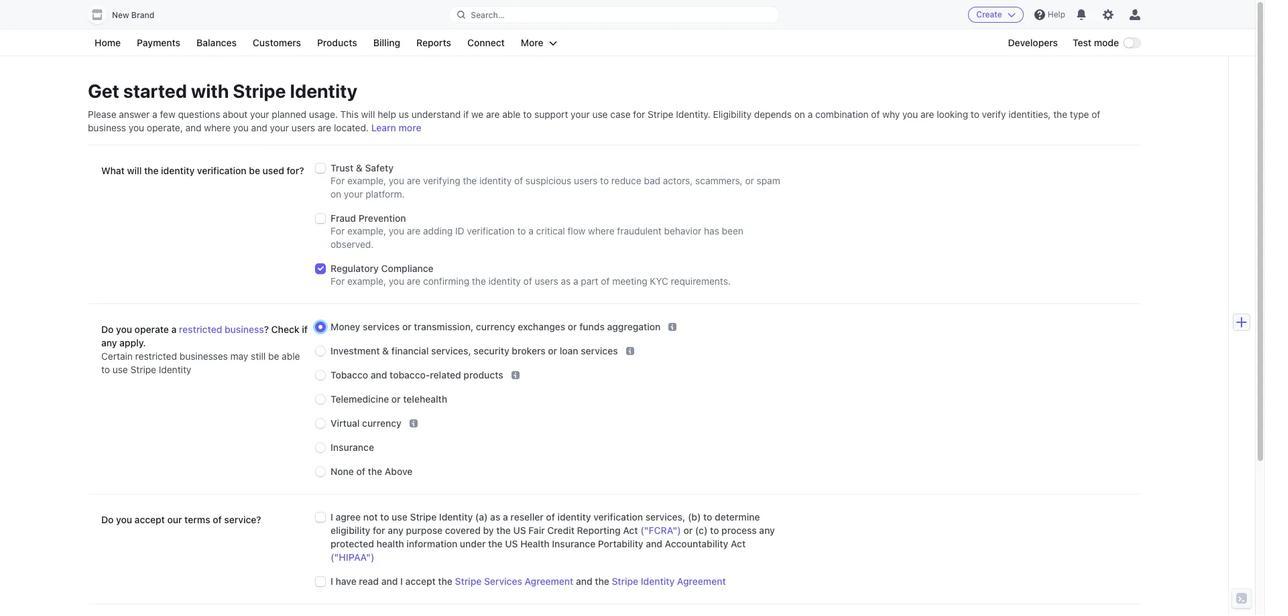Task type: vqa. For each thing, say whether or not it's contained in the screenshot.
INVESTMENT
yes



Task type: locate. For each thing, give the bounding box(es) containing it.
been
[[722, 225, 744, 237]]

0 horizontal spatial restricted
[[135, 351, 177, 362]]

us left health
[[505, 539, 518, 550]]

example, for regulatory
[[347, 276, 386, 287]]

of inside the i agree not to use stripe identity (a) as a reseller of identity verification services, (b) to determine eligibility for any purpose covered by the us fair credit reporting act
[[546, 512, 555, 523]]

us inside the i agree not to use stripe identity (a) as a reseller of identity verification services, (b) to determine eligibility for any purpose covered by the us fair credit reporting act
[[513, 525, 526, 537]]

1 vertical spatial as
[[490, 512, 501, 523]]

you down about
[[233, 122, 249, 133]]

about
[[223, 109, 248, 120]]

insurance down virtual
[[331, 442, 374, 454]]

id
[[455, 225, 465, 237]]

will right this
[[361, 109, 375, 120]]

be for able
[[268, 351, 279, 362]]

us inside or (c) to process any protected health information under the us health insurance portability and accountability act ("hipaa")
[[505, 539, 518, 550]]

be for used
[[249, 165, 260, 176]]

mode
[[1095, 37, 1120, 48]]

1 horizontal spatial for
[[634, 109, 646, 120]]

& inside trust & safety for example, you are verifying the identity of suspicious users to reduce bad actors, scammers, or spam on your platform.
[[356, 162, 363, 174]]

i for i agree not to use stripe identity (a) as a reseller of identity verification services, (b) to determine eligibility for any purpose covered by the us fair credit reporting act
[[331, 512, 333, 523]]

1 horizontal spatial if
[[464, 109, 469, 120]]

the
[[1054, 109, 1068, 120], [144, 165, 159, 176], [463, 175, 477, 186], [472, 276, 486, 287], [368, 466, 382, 478], [497, 525, 511, 537], [488, 539, 503, 550], [438, 576, 453, 588], [595, 576, 610, 588]]

to right (c) in the right of the page
[[710, 525, 719, 537]]

do for do you operate a restricted business
[[101, 324, 114, 335]]

restricted down the apply.
[[135, 351, 177, 362]]

0 vertical spatial accept
[[135, 515, 165, 526]]

usage.
[[309, 109, 338, 120]]

be inside certain restricted businesses may still be able to use stripe identity
[[268, 351, 279, 362]]

as inside the i agree not to use stripe identity (a) as a reseller of identity verification services, (b) to determine eligibility for any purpose covered by the us fair credit reporting act
[[490, 512, 501, 523]]

users
[[292, 122, 315, 133], [574, 175, 598, 186], [535, 276, 559, 287]]

or up financial
[[402, 321, 412, 333]]

0 vertical spatial act
[[623, 525, 638, 537]]

2 do from the top
[[101, 515, 114, 526]]

the inside the i agree not to use stripe identity (a) as a reseller of identity verification services, (b) to determine eligibility for any purpose covered by the us fair credit reporting act
[[497, 525, 511, 537]]

any
[[101, 337, 117, 349], [388, 525, 404, 537], [760, 525, 775, 537]]

i for i have read and i accept the stripe services agreement and the stripe identity agreement
[[331, 576, 333, 588]]

1 horizontal spatial will
[[361, 109, 375, 120]]

services down funds
[[581, 346, 618, 357]]

will
[[361, 109, 375, 120], [127, 165, 142, 176]]

identity inside trust & safety for example, you are verifying the identity of suspicious users to reduce bad actors, scammers, or spam on your platform.
[[480, 175, 512, 186]]

eligibility
[[713, 109, 752, 120]]

and down ("fcra") link in the bottom of the page
[[646, 539, 663, 550]]

none of the above
[[331, 466, 413, 478]]

0 vertical spatial services
[[363, 321, 400, 333]]

0 horizontal spatial services
[[363, 321, 400, 333]]

are inside fraud prevention for example, you are adding id verification to a critical flow where fraudulent behavior has been observed.
[[407, 225, 421, 237]]

1 vertical spatial currency
[[362, 418, 402, 429]]

identity inside the i agree not to use stripe identity (a) as a reseller of identity verification services, (b) to determine eligibility for any purpose covered by the us fair credit reporting act
[[439, 512, 473, 523]]

agree
[[336, 512, 361, 523]]

1 horizontal spatial agreement
[[677, 576, 726, 588]]

purpose
[[406, 525, 443, 537]]

1 vertical spatial use
[[113, 364, 128, 376]]

1 vertical spatial on
[[331, 188, 342, 200]]

to inside or (c) to process any protected health information under the us health insurance portability and accountability act ("hipaa")
[[710, 525, 719, 537]]

if right check
[[302, 324, 308, 335]]

example, inside fraud prevention for example, you are adding id verification to a critical flow where fraudulent behavior has been observed.
[[347, 225, 386, 237]]

0 horizontal spatial verification
[[197, 165, 247, 176]]

platform.
[[366, 188, 405, 200]]

0 horizontal spatial for
[[373, 525, 385, 537]]

process
[[722, 525, 757, 537]]

act
[[623, 525, 638, 537], [731, 539, 746, 550]]

use up 'purpose'
[[392, 512, 408, 523]]

regulatory
[[331, 263, 379, 274]]

1 vertical spatial able
[[282, 351, 300, 362]]

the right verifying
[[463, 175, 477, 186]]

0 vertical spatial insurance
[[331, 442, 374, 454]]

& for investment
[[382, 346, 389, 357]]

on right 'depends' on the top right
[[795, 109, 806, 120]]

currency
[[476, 321, 516, 333], [362, 418, 402, 429]]

virtual
[[331, 418, 360, 429]]

example, down the regulatory
[[347, 276, 386, 287]]

a left part
[[574, 276, 579, 287]]

1 vertical spatial act
[[731, 539, 746, 550]]

0 horizontal spatial accept
[[135, 515, 165, 526]]

do for do you accept our terms of service?
[[101, 515, 114, 526]]

with
[[191, 80, 229, 102]]

0 vertical spatial use
[[593, 109, 608, 120]]

& for trust
[[356, 162, 363, 174]]

act inside or (c) to process any protected health information under the us health insurance portability and accountability act ("hipaa")
[[731, 539, 746, 550]]

what
[[101, 165, 125, 176]]

restricted inside certain restricted businesses may still be able to use stripe identity
[[135, 351, 177, 362]]

for inside regulatory compliance for example, you are confirming the identity of users as a part of meeting kyc requirements.
[[331, 276, 345, 287]]

the left the type
[[1054, 109, 1068, 120]]

0 vertical spatial be
[[249, 165, 260, 176]]

1 vertical spatial for
[[331, 225, 345, 237]]

insurance
[[331, 442, 374, 454], [552, 539, 596, 550]]

identities,
[[1009, 109, 1051, 120]]

0 vertical spatial if
[[464, 109, 469, 120]]

2 vertical spatial for
[[331, 276, 345, 287]]

1 horizontal spatial services,
[[646, 512, 686, 523]]

developers link
[[1002, 35, 1065, 51]]

0 horizontal spatial users
[[292, 122, 315, 133]]

services up investment
[[363, 321, 400, 333]]

services,
[[431, 346, 471, 357], [646, 512, 686, 523]]

1 vertical spatial do
[[101, 515, 114, 526]]

example, inside trust & safety for example, you are verifying the identity of suspicious users to reduce bad actors, scammers, or spam on your platform.
[[347, 175, 386, 186]]

any inside ? check if any apply.
[[101, 337, 117, 349]]

use left "case"
[[593, 109, 608, 120]]

your right about
[[250, 109, 269, 120]]

1 horizontal spatial restricted
[[179, 324, 222, 335]]

where
[[204, 122, 231, 133], [588, 225, 615, 237]]

part
[[581, 276, 599, 287]]

1 horizontal spatial insurance
[[552, 539, 596, 550]]

for
[[331, 175, 345, 186], [331, 225, 345, 237], [331, 276, 345, 287]]

0 horizontal spatial on
[[331, 188, 342, 200]]

has
[[704, 225, 720, 237]]

0 vertical spatial users
[[292, 122, 315, 133]]

1 agreement from the left
[[525, 576, 574, 588]]

act inside the i agree not to use stripe identity (a) as a reseller of identity verification services, (b) to determine eligibility for any purpose covered by the us fair credit reporting act
[[623, 525, 638, 537]]

2 horizontal spatial any
[[760, 525, 775, 537]]

of left suspicious on the top of page
[[515, 175, 523, 186]]

1 vertical spatial will
[[127, 165, 142, 176]]

1 vertical spatial services
[[581, 346, 618, 357]]

0 horizontal spatial &
[[356, 162, 363, 174]]

services
[[484, 576, 522, 588]]

1 horizontal spatial services
[[581, 346, 618, 357]]

stripe down portability
[[612, 576, 639, 588]]

where down about
[[204, 122, 231, 133]]

0 vertical spatial as
[[561, 276, 571, 287]]

of up credit
[[546, 512, 555, 523]]

trust
[[331, 162, 354, 174]]

where right 'flow'
[[588, 225, 615, 237]]

connect
[[468, 37, 505, 48]]

("fcra")
[[641, 525, 681, 537]]

of inside trust & safety for example, you are verifying the identity of suspicious users to reduce bad actors, scammers, or spam on your platform.
[[515, 175, 523, 186]]

business up may
[[225, 324, 264, 335]]

to right not
[[380, 512, 389, 523]]

the down by at the left bottom
[[488, 539, 503, 550]]

if inside please answer a few questions about your planned usage. this will help us understand if we are able to support your use case for stripe identity. eligibility depends on a combination of why you are looking to verify identities, the type of business you operate, and where you and your users are located.
[[464, 109, 469, 120]]

("hipaa")
[[331, 552, 375, 564]]

currency down telemedicine or telehealth
[[362, 418, 402, 429]]

verification right id
[[467, 225, 515, 237]]

verification
[[197, 165, 247, 176], [467, 225, 515, 237], [594, 512, 643, 523]]

new brand
[[112, 10, 154, 20]]

0 vertical spatial where
[[204, 122, 231, 133]]

example, inside regulatory compliance for example, you are confirming the identity of users as a part of meeting kyc requirements.
[[347, 276, 386, 287]]

1 example, from the top
[[347, 175, 386, 186]]

do you accept our terms of service?
[[101, 515, 261, 526]]

you down prevention
[[389, 225, 405, 237]]

0 horizontal spatial if
[[302, 324, 308, 335]]

1 horizontal spatial act
[[731, 539, 746, 550]]

to inside certain restricted businesses may still be able to use stripe identity
[[101, 364, 110, 376]]

1 vertical spatial users
[[574, 175, 598, 186]]

2 for from the top
[[331, 225, 345, 237]]

i agree not to use stripe identity (a) as a reseller of identity verification services, (b) to determine eligibility for any purpose covered by the us fair credit reporting act
[[331, 512, 760, 537]]

i left agree
[[331, 512, 333, 523]]

1 horizontal spatial accept
[[406, 576, 436, 588]]

reporting
[[577, 525, 621, 537]]

stripe
[[233, 80, 286, 102], [648, 109, 674, 120], [131, 364, 156, 376], [410, 512, 437, 523], [455, 576, 482, 588], [612, 576, 639, 588]]

1 horizontal spatial users
[[535, 276, 559, 287]]

are down compliance
[[407, 276, 421, 287]]

0 vertical spatial currency
[[476, 321, 516, 333]]

i inside the i agree not to use stripe identity (a) as a reseller of identity verification services, (b) to determine eligibility for any purpose covered by the us fair credit reporting act
[[331, 512, 333, 523]]

where inside fraud prevention for example, you are adding id verification to a critical flow where fraudulent behavior has been observed.
[[588, 225, 615, 237]]

security
[[474, 346, 510, 357]]

are left verifying
[[407, 175, 421, 186]]

to left reduce
[[600, 175, 609, 186]]

loan
[[560, 346, 579, 357]]

1 vertical spatial services,
[[646, 512, 686, 523]]

use inside the i agree not to use stripe identity (a) as a reseller of identity verification services, (b) to determine eligibility for any purpose covered by the us fair credit reporting act
[[392, 512, 408, 523]]

1 vertical spatial for
[[373, 525, 385, 537]]

2 vertical spatial use
[[392, 512, 408, 523]]

agreement
[[525, 576, 574, 588], [677, 576, 726, 588]]

new brand button
[[88, 5, 168, 24]]

verification inside fraud prevention for example, you are adding id verification to a critical flow where fraudulent behavior has been observed.
[[467, 225, 515, 237]]

users inside trust & safety for example, you are verifying the identity of suspicious users to reduce bad actors, scammers, or spam on your platform.
[[574, 175, 598, 186]]

a
[[152, 109, 157, 120], [808, 109, 813, 120], [529, 225, 534, 237], [574, 276, 579, 287], [171, 324, 177, 335], [503, 512, 508, 523]]

the inside or (c) to process any protected health information under the us health insurance portability and accountability act ("hipaa")
[[488, 539, 503, 550]]

2 vertical spatial verification
[[594, 512, 643, 523]]

stripe up 'purpose'
[[410, 512, 437, 523]]

business
[[88, 122, 126, 133], [225, 324, 264, 335]]

1 horizontal spatial use
[[392, 512, 408, 523]]

2 example, from the top
[[347, 225, 386, 237]]

example, down safety
[[347, 175, 386, 186]]

reports
[[417, 37, 451, 48]]

for down not
[[373, 525, 385, 537]]

the down portability
[[595, 576, 610, 588]]

bad
[[644, 175, 661, 186]]

you right why
[[903, 109, 919, 120]]

or left the loan
[[548, 346, 558, 357]]

insurance down credit
[[552, 539, 596, 550]]

example, for fraud
[[347, 225, 386, 237]]

a left reseller
[[503, 512, 508, 523]]

i left have on the bottom of page
[[331, 576, 333, 588]]

accept down information
[[406, 576, 436, 588]]

billing link
[[367, 35, 407, 51]]

are right we
[[486, 109, 500, 120]]

0 vertical spatial for
[[331, 175, 345, 186]]

you down compliance
[[389, 276, 405, 287]]

or left funds
[[568, 321, 577, 333]]

0 horizontal spatial act
[[623, 525, 638, 537]]

search…
[[471, 10, 505, 20]]

use down certain
[[113, 364, 128, 376]]

none
[[331, 466, 354, 478]]

act down process
[[731, 539, 746, 550]]

1 horizontal spatial where
[[588, 225, 615, 237]]

0 horizontal spatial use
[[113, 364, 128, 376]]

help
[[1048, 9, 1066, 19]]

scammers,
[[696, 175, 743, 186]]

if left we
[[464, 109, 469, 120]]

1 vertical spatial if
[[302, 324, 308, 335]]

& right trust
[[356, 162, 363, 174]]

1 horizontal spatial any
[[388, 525, 404, 537]]

observed.
[[331, 239, 374, 250]]

and down questions
[[185, 122, 202, 133]]

&
[[356, 162, 363, 174], [382, 346, 389, 357]]

1 horizontal spatial able
[[503, 109, 521, 120]]

critical
[[536, 225, 565, 237]]

actors,
[[663, 175, 693, 186]]

0 vertical spatial will
[[361, 109, 375, 120]]

any up certain
[[101, 337, 117, 349]]

3 for from the top
[[331, 276, 345, 287]]

brand
[[131, 10, 154, 20]]

0 horizontal spatial as
[[490, 512, 501, 523]]

services, up ("fcra")
[[646, 512, 686, 523]]

1 do from the top
[[101, 324, 114, 335]]

able right we
[[503, 109, 521, 120]]

compliance
[[381, 263, 434, 274]]

1 horizontal spatial currency
[[476, 321, 516, 333]]

0 vertical spatial verification
[[197, 165, 247, 176]]

0 horizontal spatial where
[[204, 122, 231, 133]]

restricted business link
[[179, 324, 264, 335]]

1 horizontal spatial be
[[268, 351, 279, 362]]

3 example, from the top
[[347, 276, 386, 287]]

identity up credit
[[558, 512, 591, 523]]

1 vertical spatial restricted
[[135, 351, 177, 362]]

1 vertical spatial example,
[[347, 225, 386, 237]]

1 vertical spatial be
[[268, 351, 279, 362]]

for inside trust & safety for example, you are verifying the identity of suspicious users to reduce bad actors, scammers, or spam on your platform.
[[331, 175, 345, 186]]

the left above
[[368, 466, 382, 478]]

0 vertical spatial for
[[634, 109, 646, 120]]

your down planned
[[270, 122, 289, 133]]

0 vertical spatial do
[[101, 324, 114, 335]]

agreement down or (c) to process any protected health information under the us health insurance portability and accountability act ("hipaa")
[[525, 576, 574, 588]]

stripe inside certain restricted businesses may still be able to use stripe identity
[[131, 364, 156, 376]]

2 horizontal spatial users
[[574, 175, 598, 186]]

and right the read
[[381, 576, 398, 588]]

business down please
[[88, 122, 126, 133]]

as left part
[[561, 276, 571, 287]]

0 horizontal spatial currency
[[362, 418, 402, 429]]

1 vertical spatial where
[[588, 225, 615, 237]]

0 horizontal spatial agreement
[[525, 576, 574, 588]]

test
[[1073, 37, 1092, 48]]

0 vertical spatial services,
[[431, 346, 471, 357]]

identity left suspicious on the top of page
[[480, 175, 512, 186]]

and up used
[[251, 122, 267, 133]]

as right (a)
[[490, 512, 501, 523]]

act up portability
[[623, 525, 638, 537]]

are inside trust & safety for example, you are verifying the identity of suspicious users to reduce bad actors, scammers, or spam on your platform.
[[407, 175, 421, 186]]

services, up related
[[431, 346, 471, 357]]

accept left our
[[135, 515, 165, 526]]

1 horizontal spatial on
[[795, 109, 806, 120]]

1 vertical spatial &
[[382, 346, 389, 357]]

your inside trust & safety for example, you are verifying the identity of suspicious users to reduce bad actors, scammers, or spam on your platform.
[[344, 188, 363, 200]]

your up fraud
[[344, 188, 363, 200]]

do
[[101, 324, 114, 335], [101, 515, 114, 526]]

1 horizontal spatial verification
[[467, 225, 515, 237]]

on inside please answer a few questions about your planned usage. this will help us understand if we are able to support your use case for stripe identity. eligibility depends on a combination of why you are looking to verify identities, the type of business you operate, and where you and your users are located.
[[795, 109, 806, 120]]

agreement down 'accountability'
[[677, 576, 726, 588]]

be left used
[[249, 165, 260, 176]]

are left adding
[[407, 225, 421, 237]]

0 vertical spatial example,
[[347, 175, 386, 186]]

your
[[250, 109, 269, 120], [571, 109, 590, 120], [270, 122, 289, 133], [344, 188, 363, 200]]

1 for from the top
[[331, 175, 345, 186]]

on up fraud
[[331, 188, 342, 200]]

0 vertical spatial on
[[795, 109, 806, 120]]

or left (c) in the right of the page
[[684, 525, 693, 537]]

for inside please answer a few questions about your planned usage. this will help us understand if we are able to support your use case for stripe identity. eligibility depends on a combination of why you are looking to verify identities, the type of business you operate, and where you and your users are located.
[[634, 109, 646, 120]]

0 horizontal spatial any
[[101, 337, 117, 349]]

prevention
[[359, 213, 406, 224]]

1 vertical spatial insurance
[[552, 539, 596, 550]]

the right what at the top left of page
[[144, 165, 159, 176]]

spam
[[757, 175, 781, 186]]

more button
[[514, 35, 564, 51]]

a left few
[[152, 109, 157, 120]]

business inside please answer a few questions about your planned usage. this will help us understand if we are able to support your use case for stripe identity. eligibility depends on a combination of why you are looking to verify identities, the type of business you operate, and where you and your users are located.
[[88, 122, 126, 133]]

financial
[[392, 346, 429, 357]]

1 horizontal spatial &
[[382, 346, 389, 357]]

0 horizontal spatial able
[[282, 351, 300, 362]]

2 horizontal spatial verification
[[594, 512, 643, 523]]

please answer a few questions about your planned usage. this will help us understand if we are able to support your use case for stripe identity. eligibility depends on a combination of why you are looking to verify identities, the type of business you operate, and where you and your users are located.
[[88, 109, 1101, 133]]

to
[[523, 109, 532, 120], [971, 109, 980, 120], [600, 175, 609, 186], [518, 225, 526, 237], [101, 364, 110, 376], [380, 512, 389, 523], [704, 512, 713, 523], [710, 525, 719, 537]]

0 vertical spatial business
[[88, 122, 126, 133]]

0 vertical spatial us
[[513, 525, 526, 537]]

to left verify
[[971, 109, 980, 120]]

are left looking
[[921, 109, 935, 120]]

currency up security
[[476, 321, 516, 333]]

identity up the 'money services or transmission, currency exchanges or funds aggregation'
[[489, 276, 521, 287]]

looking
[[937, 109, 969, 120]]

to inside trust & safety for example, you are verifying the identity of suspicious users to reduce bad actors, scammers, or spam on your platform.
[[600, 175, 609, 186]]

the inside please answer a few questions about your planned usage. this will help us understand if we are able to support your use case for stripe identity. eligibility depends on a combination of why you are looking to verify identities, the type of business you operate, and where you and your users are located.
[[1054, 109, 1068, 120]]

identity down businesses
[[159, 364, 191, 376]]

stripe services agreement link
[[455, 576, 574, 588]]

a inside fraud prevention for example, you are adding id verification to a critical flow where fraudulent behavior has been observed.
[[529, 225, 534, 237]]

you inside fraud prevention for example, you are adding id verification to a critical flow where fraudulent behavior has been observed.
[[389, 225, 405, 237]]

2 horizontal spatial use
[[593, 109, 608, 120]]

users right suspicious on the top of page
[[574, 175, 598, 186]]

of right part
[[601, 276, 610, 287]]

any right process
[[760, 525, 775, 537]]

1 horizontal spatial business
[[225, 324, 264, 335]]

2 vertical spatial example,
[[347, 276, 386, 287]]

the inside regulatory compliance for example, you are confirming the identity of users as a part of meeting kyc requirements.
[[472, 276, 486, 287]]

for down trust
[[331, 175, 345, 186]]

1 vertical spatial us
[[505, 539, 518, 550]]

1 vertical spatial verification
[[467, 225, 515, 237]]

stripe inside please answer a few questions about your planned usage. this will help us understand if we are able to support your use case for stripe identity. eligibility depends on a combination of why you are looking to verify identities, the type of business you operate, and where you and your users are located.
[[648, 109, 674, 120]]

questions
[[178, 109, 220, 120]]

for down fraud
[[331, 225, 345, 237]]

0 horizontal spatial business
[[88, 122, 126, 133]]

0 horizontal spatial services,
[[431, 346, 471, 357]]

2 vertical spatial users
[[535, 276, 559, 287]]

("fcra") link
[[641, 525, 681, 537]]

1 horizontal spatial as
[[561, 276, 571, 287]]

products link
[[311, 35, 364, 51]]

0 horizontal spatial be
[[249, 165, 260, 176]]

reports link
[[410, 35, 458, 51]]

identity down operate,
[[161, 165, 195, 176]]

0 vertical spatial able
[[503, 109, 521, 120]]

type
[[1071, 109, 1090, 120]]

for inside fraud prevention for example, you are adding id verification to a critical flow where fraudulent behavior has been observed.
[[331, 225, 345, 237]]

for
[[634, 109, 646, 120], [373, 525, 385, 537]]

to inside fraud prevention for example, you are adding id verification to a critical flow where fraudulent behavior has been observed.
[[518, 225, 526, 237]]



Task type: describe. For each thing, give the bounding box(es) containing it.
fraud prevention for example, you are adding id verification to a critical flow where fraudulent behavior has been observed.
[[331, 213, 744, 250]]

related
[[430, 370, 461, 381]]

the inside trust & safety for example, you are verifying the identity of suspicious users to reduce bad actors, scammers, or spam on your platform.
[[463, 175, 477, 186]]

identity inside certain restricted businesses may still be able to use stripe identity
[[159, 364, 191, 376]]

Search… text field
[[450, 6, 779, 23]]

use inside please answer a few questions about your planned usage. this will help us understand if we are able to support your use case for stripe identity. eligibility depends on a combination of why you are looking to verify identities, the type of business you operate, and where you and your users are located.
[[593, 109, 608, 120]]

you up the apply.
[[116, 324, 132, 335]]

0 vertical spatial restricted
[[179, 324, 222, 335]]

this
[[341, 109, 359, 120]]

more
[[521, 37, 544, 48]]

certain
[[101, 351, 133, 362]]

identity down ("fcra") link in the bottom of the page
[[641, 576, 675, 588]]

have
[[336, 576, 357, 588]]

identity.
[[676, 109, 711, 120]]

flow
[[568, 225, 586, 237]]

for?
[[287, 165, 304, 176]]

customers
[[253, 37, 301, 48]]

kyc
[[650, 276, 669, 287]]

test mode
[[1073, 37, 1120, 48]]

and up telemedicine or telehealth
[[371, 370, 387, 381]]

behavior
[[664, 225, 702, 237]]

where inside please answer a few questions about your planned usage. this will help us understand if we are able to support your use case for stripe identity. eligibility depends on a combination of why you are looking to verify identities, the type of business you operate, and where you and your users are located.
[[204, 122, 231, 133]]

stripe inside the i agree not to use stripe identity (a) as a reseller of identity verification services, (b) to determine eligibility for any purpose covered by the us fair credit reporting act
[[410, 512, 437, 523]]

you left our
[[116, 515, 132, 526]]

able inside certain restricted businesses may still be able to use stripe identity
[[282, 351, 300, 362]]

on inside trust & safety for example, you are verifying the identity of suspicious users to reduce bad actors, scammers, or spam on your platform.
[[331, 188, 342, 200]]

regulatory compliance for example, you are confirming the identity of users as a part of meeting kyc requirements.
[[331, 263, 731, 287]]

credit
[[548, 525, 575, 537]]

verifying
[[423, 175, 461, 186]]

Search… search field
[[450, 6, 779, 23]]

home
[[95, 37, 121, 48]]

of right "terms"
[[213, 515, 222, 526]]

billing
[[373, 37, 400, 48]]

new
[[112, 10, 129, 20]]

users inside please answer a few questions about your planned usage. this will help us understand if we are able to support your use case for stripe identity. eligibility depends on a combination of why you are looking to verify identities, the type of business you operate, and where you and your users are located.
[[292, 122, 315, 133]]

case
[[611, 109, 631, 120]]

health
[[521, 539, 550, 550]]

or inside trust & safety for example, you are verifying the identity of suspicious users to reduce bad actors, scammers, or spam on your platform.
[[746, 175, 755, 186]]

? check if any apply.
[[101, 324, 308, 349]]

located.
[[334, 122, 369, 133]]

identity up usage.
[[290, 80, 357, 102]]

covered
[[445, 525, 481, 537]]

operate
[[135, 324, 169, 335]]

brokers
[[512, 346, 546, 357]]

or inside or (c) to process any protected health information under the us health insurance portability and accountability act ("hipaa")
[[684, 525, 693, 537]]

of right the type
[[1092, 109, 1101, 120]]

if inside ? check if any apply.
[[302, 324, 308, 335]]

of right the none
[[357, 466, 366, 478]]

do you operate a restricted business
[[101, 324, 264, 335]]

you down answer at top
[[129, 122, 144, 133]]

create
[[977, 9, 1003, 19]]

information
[[407, 539, 458, 550]]

certain restricted businesses may still be able to use stripe identity
[[101, 351, 300, 376]]

a right operate
[[171, 324, 177, 335]]

verify
[[982, 109, 1007, 120]]

us
[[399, 109, 409, 120]]

payments link
[[130, 35, 187, 51]]

we
[[472, 109, 484, 120]]

what will the identity verification be used for?
[[101, 165, 304, 176]]

of left why
[[872, 109, 880, 120]]

home link
[[88, 35, 128, 51]]

verification inside the i agree not to use stripe identity (a) as a reseller of identity verification services, (b) to determine eligibility for any purpose covered by the us fair credit reporting act
[[594, 512, 643, 523]]

services, inside the i agree not to use stripe identity (a) as a reseller of identity verification services, (b) to determine eligibility for any purpose covered by the us fair credit reporting act
[[646, 512, 686, 523]]

connect link
[[461, 35, 512, 51]]

eligibility
[[331, 525, 371, 537]]

are down usage.
[[318, 122, 332, 133]]

0 horizontal spatial insurance
[[331, 442, 374, 454]]

health
[[377, 539, 404, 550]]

insurance inside or (c) to process any protected health information under the us health insurance portability and accountability act ("hipaa")
[[552, 539, 596, 550]]

products
[[464, 370, 504, 381]]

you inside regulatory compliance for example, you are confirming the identity of users as a part of meeting kyc requirements.
[[389, 276, 405, 287]]

still
[[251, 351, 266, 362]]

0 horizontal spatial will
[[127, 165, 142, 176]]

(b)
[[688, 512, 701, 523]]

for inside the i agree not to use stripe identity (a) as a reseller of identity verification services, (b) to determine eligibility for any purpose covered by the us fair credit reporting act
[[373, 525, 385, 537]]

requirements.
[[671, 276, 731, 287]]

stripe up about
[[233, 80, 286, 102]]

investment & financial services, security brokers or loan services
[[331, 346, 618, 357]]

and inside or (c) to process any protected health information under the us health insurance portability and accountability act ("hipaa")
[[646, 539, 663, 550]]

telemedicine
[[331, 394, 389, 405]]

confirming
[[423, 276, 470, 287]]

to left support
[[523, 109, 532, 120]]

identity inside the i agree not to use stripe identity (a) as a reseller of identity verification services, (b) to determine eligibility for any purpose covered by the us fair credit reporting act
[[558, 512, 591, 523]]

telemedicine or telehealth
[[331, 394, 448, 405]]

a inside regulatory compliance for example, you are confirming the identity of users as a part of meeting kyc requirements.
[[574, 276, 579, 287]]

operate,
[[147, 122, 183, 133]]

able inside please answer a few questions about your planned usage. this will help us understand if we are able to support your use case for stripe identity. eligibility depends on a combination of why you are looking to verify identities, the type of business you operate, and where you and your users are located.
[[503, 109, 521, 120]]

i right the read
[[400, 576, 403, 588]]

please
[[88, 109, 116, 120]]

use inside certain restricted businesses may still be able to use stripe identity
[[113, 364, 128, 376]]

investment
[[331, 346, 380, 357]]

stripe left services
[[455, 576, 482, 588]]

understand
[[412, 109, 461, 120]]

are inside regulatory compliance for example, you are confirming the identity of users as a part of meeting kyc requirements.
[[407, 276, 421, 287]]

started
[[123, 80, 187, 102]]

get
[[88, 80, 119, 102]]

users inside regulatory compliance for example, you are confirming the identity of users as a part of meeting kyc requirements.
[[535, 276, 559, 287]]

developers
[[1009, 37, 1059, 48]]

help button
[[1030, 4, 1071, 25]]

and down or (c) to process any protected health information under the us health insurance portability and accountability act ("hipaa")
[[576, 576, 593, 588]]

protected
[[331, 539, 374, 550]]

learn more
[[371, 122, 422, 133]]

as inside regulatory compliance for example, you are confirming the identity of users as a part of meeting kyc requirements.
[[561, 276, 571, 287]]

reduce
[[612, 175, 642, 186]]

under
[[460, 539, 486, 550]]

customers link
[[246, 35, 308, 51]]

a inside the i agree not to use stripe identity (a) as a reseller of identity verification services, (b) to determine eligibility for any purpose covered by the us fair credit reporting act
[[503, 512, 508, 523]]

safety
[[365, 162, 394, 174]]

a left "combination"
[[808, 109, 813, 120]]

1 vertical spatial business
[[225, 324, 264, 335]]

aggregation
[[607, 321, 661, 333]]

will inside please answer a few questions about your planned usage. this will help us understand if we are able to support your use case for stripe identity. eligibility depends on a combination of why you are looking to verify identities, the type of business you operate, and where you and your users are located.
[[361, 109, 375, 120]]

identity inside regulatory compliance for example, you are confirming the identity of users as a part of meeting kyc requirements.
[[489, 276, 521, 287]]

you inside trust & safety for example, you are verifying the identity of suspicious users to reduce bad actors, scammers, or spam on your platform.
[[389, 175, 405, 186]]

combination
[[816, 109, 869, 120]]

tobacco
[[331, 370, 368, 381]]

("hipaa") link
[[331, 552, 375, 564]]

few
[[160, 109, 176, 120]]

the down information
[[438, 576, 453, 588]]

for for regulatory compliance
[[331, 276, 345, 287]]

for for fraud prevention
[[331, 225, 345, 237]]

2 agreement from the left
[[677, 576, 726, 588]]

(c)
[[696, 525, 708, 537]]

any inside or (c) to process any protected health information under the us health insurance portability and accountability act ("hipaa")
[[760, 525, 775, 537]]

or (c) to process any protected health information under the us health insurance portability and accountability act ("hipaa")
[[331, 525, 775, 564]]

trust & safety for example, you are verifying the identity of suspicious users to reduce bad actors, scammers, or spam on your platform.
[[331, 162, 781, 200]]

by
[[483, 525, 494, 537]]

your right support
[[571, 109, 590, 120]]

suspicious
[[526, 175, 572, 186]]

check
[[271, 324, 300, 335]]

or down tobacco-
[[392, 394, 401, 405]]

of up the exchanges
[[524, 276, 532, 287]]

1 vertical spatial accept
[[406, 576, 436, 588]]

payments
[[137, 37, 181, 48]]

learn more link
[[371, 122, 422, 133]]

read
[[359, 576, 379, 588]]

businesses
[[180, 351, 228, 362]]

our
[[167, 515, 182, 526]]

to right (b)
[[704, 512, 713, 523]]

used
[[263, 165, 284, 176]]

any inside the i agree not to use stripe identity (a) as a reseller of identity verification services, (b) to determine eligibility for any purpose covered by the us fair credit reporting act
[[388, 525, 404, 537]]



